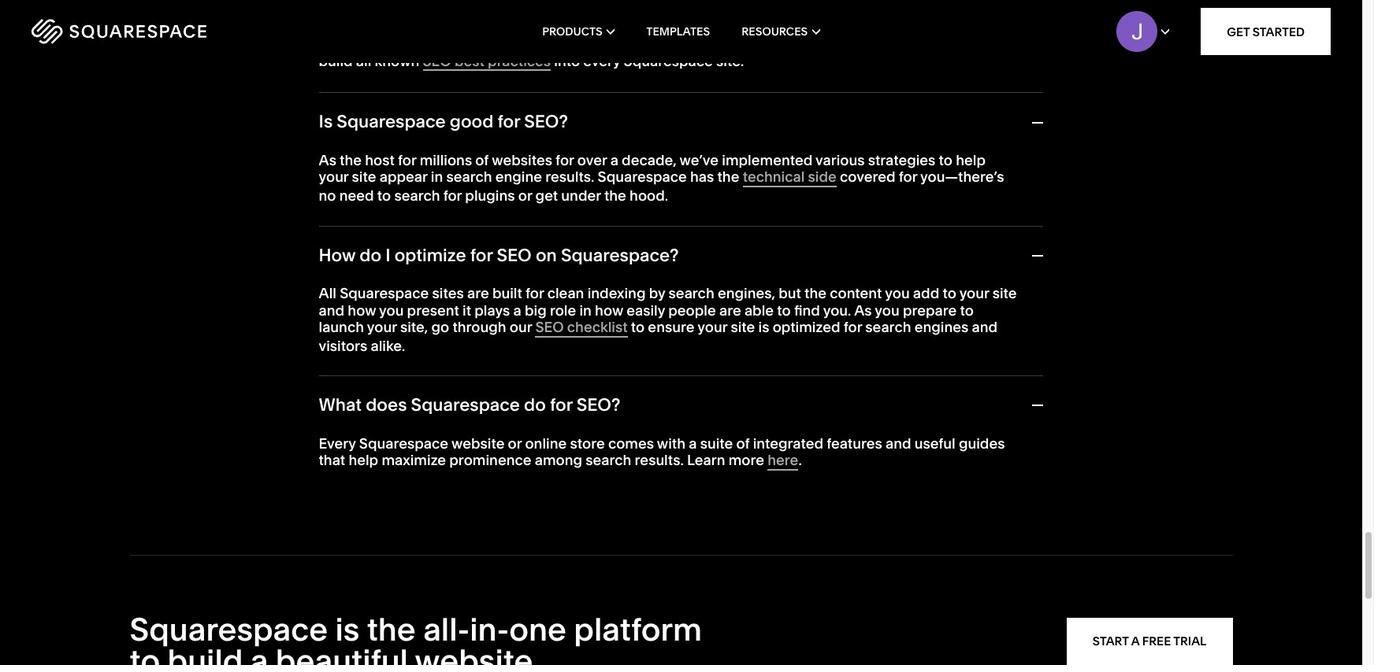 Task type: locate. For each thing, give the bounding box(es) containing it.
all‑in‑one
[[423, 610, 567, 649]]

squarespace inside all squarespace sites are built for clean indexing by search engines, but the content you add to your site and how you present it plays a big role in how easily people are able to find you. as you prepare to launch your site, go through our
[[340, 285, 429, 303]]

are left built
[[467, 285, 489, 303]]

0 horizontal spatial how
[[348, 302, 376, 320]]

build
[[319, 52, 353, 70], [167, 642, 243, 666]]

0 horizontal spatial site
[[352, 168, 376, 186]]

1 vertical spatial sites
[[432, 285, 464, 303]]

search right by
[[669, 285, 715, 303]]

site inside the to ensure your site is optimized for search engines and visitors alike.
[[731, 319, 755, 337]]

1 horizontal spatial results.
[[635, 452, 684, 470]]

as
[[319, 151, 336, 169], [854, 302, 872, 320]]

help
[[956, 151, 986, 169], [349, 452, 378, 470]]

or inside search engine optimization, or seo, is the process of improving your site's ranking in search results. while the factors search engines like google use to rank sites are kept secret and change frequently, we build all known
[[510, 18, 524, 36]]

seo? up store
[[577, 395, 621, 416]]

0 vertical spatial in
[[873, 18, 886, 36]]

your up 'alike.'
[[367, 319, 397, 337]]

or left online
[[508, 435, 522, 453]]

1 vertical spatial is
[[759, 319, 769, 337]]

prominence
[[449, 452, 532, 470]]

for
[[498, 111, 520, 133], [398, 151, 417, 169], [556, 151, 574, 169], [899, 168, 917, 186], [443, 187, 462, 205], [470, 245, 493, 266], [526, 285, 544, 303], [844, 319, 862, 337], [550, 395, 573, 416]]

all
[[356, 52, 371, 70]]

and inside all squarespace sites are built for clean indexing by search engines, but the content you add to your site and how you present it plays a big role in how easily people are able to find you. as you prepare to launch your site, go through our
[[319, 302, 344, 320]]

search down appear
[[394, 187, 440, 205]]

0 horizontal spatial is
[[335, 610, 360, 649]]

.
[[799, 452, 802, 470]]

site inside as the host for millions of websites for over a decade, we've implemented various strategies to help your site appear in search engine results. squarespace has the
[[352, 168, 376, 186]]

2 horizontal spatial seo
[[535, 319, 564, 337]]

2 horizontal spatial results.
[[938, 18, 987, 36]]

hood.
[[630, 187, 668, 205]]

get
[[1227, 24, 1250, 39]]

1 horizontal spatial how
[[595, 302, 623, 320]]

0 vertical spatial build
[[319, 52, 353, 70]]

1 horizontal spatial seo?
[[577, 395, 621, 416]]

over
[[577, 151, 607, 169]]

in inside all squarespace sites are built for clean indexing by search engines, but the content you add to your site and how you present it plays a big role in how easily people are able to find you. as you prepare to launch your site, go through our
[[580, 302, 592, 320]]

1 horizontal spatial build
[[319, 52, 353, 70]]

2 vertical spatial site
[[731, 319, 755, 337]]

how right all
[[348, 302, 376, 320]]

to inside the to ensure your site is optimized for search engines and visitors alike.
[[631, 319, 645, 337]]

1 vertical spatial seo?
[[577, 395, 621, 416]]

maximize
[[382, 452, 446, 470]]

our
[[510, 319, 532, 337]]

help right the strategies
[[956, 151, 986, 169]]

products
[[542, 24, 603, 39]]

1 vertical spatial engine
[[495, 168, 542, 186]]

or for seo,
[[510, 18, 524, 36]]

2 vertical spatial or
[[508, 435, 522, 453]]

optimize
[[395, 245, 466, 266]]

0 vertical spatial results.
[[938, 18, 987, 36]]

able
[[745, 302, 774, 320]]

0 horizontal spatial as
[[319, 151, 336, 169]]

0 horizontal spatial engines
[[485, 35, 539, 53]]

is
[[562, 18, 573, 36], [759, 319, 769, 337], [335, 610, 360, 649]]

0 vertical spatial is
[[562, 18, 573, 36]]

1 how from the left
[[348, 302, 376, 320]]

your inside as the host for millions of websites for over a decade, we've implemented various strategies to help your site appear in search engine results. squarespace has the
[[319, 168, 349, 186]]

or left get
[[518, 187, 532, 205]]

and left useful
[[886, 435, 911, 453]]

2 vertical spatial is
[[335, 610, 360, 649]]

but
[[779, 285, 801, 303]]

covered for you—there's no need to search for plugins or get under the hood.
[[319, 168, 1004, 205]]

covered
[[840, 168, 896, 186]]

0 horizontal spatial seo?
[[524, 111, 568, 133]]

or left seo,
[[510, 18, 524, 36]]

do up online
[[524, 395, 546, 416]]

1 vertical spatial seo
[[497, 245, 532, 266]]

2 vertical spatial of
[[736, 435, 750, 453]]

every
[[583, 52, 621, 70]]

1 vertical spatial or
[[518, 187, 532, 205]]

2 horizontal spatial of
[[736, 435, 750, 453]]

are
[[735, 35, 756, 53], [467, 285, 489, 303], [719, 302, 741, 320]]

your right ensure
[[698, 319, 728, 337]]

engine up get
[[495, 168, 542, 186]]

and right 'secret'
[[839, 35, 865, 53]]

1 vertical spatial of
[[475, 151, 489, 169]]

2 vertical spatial seo
[[535, 319, 564, 337]]

1 horizontal spatial do
[[524, 395, 546, 416]]

engine inside as the host for millions of websites for over a decade, we've implemented various strategies to help your site appear in search engine results. squarespace has the
[[495, 168, 542, 186]]

indexing
[[588, 285, 646, 303]]

optimized
[[773, 319, 840, 337]]

appear
[[380, 168, 428, 186]]

search inside as the host for millions of websites for over a decade, we've implemented various strategies to help your site appear in search engine results. squarespace has the
[[446, 168, 492, 186]]

help right the that
[[349, 452, 378, 470]]

1 horizontal spatial in
[[580, 302, 592, 320]]

1 horizontal spatial as
[[854, 302, 872, 320]]

site right prepare
[[993, 285, 1017, 303]]

optimization,
[[419, 18, 507, 36]]

millions
[[420, 151, 472, 169]]

are inside search engine optimization, or seo, is the process of improving your site's ranking in search results. while the factors search engines like google use to rank sites are kept secret and change frequently, we build all known
[[735, 35, 756, 53]]

1 vertical spatial as
[[854, 302, 872, 320]]

for inside the to ensure your site is optimized for search engines and visitors alike.
[[844, 319, 862, 337]]

1 vertical spatial engines
[[915, 319, 969, 337]]

seo right 'our'
[[535, 319, 564, 337]]

practices
[[488, 52, 551, 70]]

search right factors
[[436, 35, 482, 53]]

0 horizontal spatial sites
[[432, 285, 464, 303]]

ranking
[[819, 18, 870, 36]]

plays
[[475, 302, 510, 320]]

search
[[319, 18, 366, 36]]

build inside search engine optimization, or seo, is the process of improving your site's ranking in search results. while the factors search engines like google use to rank sites are kept secret and change frequently, we build all known
[[319, 52, 353, 70]]

you
[[885, 285, 910, 303], [379, 302, 404, 320], [875, 302, 900, 320]]

a inside all squarespace sites are built for clean indexing by search engines, but the content you add to your site and how you present it plays a big role in how easily people are able to find you. as you prepare to launch your site, go through our
[[513, 302, 522, 320]]

of right millions on the top of page
[[475, 151, 489, 169]]

0 horizontal spatial do
[[360, 245, 381, 266]]

through
[[453, 319, 506, 337]]

sites right rank on the top of page
[[700, 35, 731, 53]]

plugins
[[465, 187, 515, 205]]

engine up known
[[369, 18, 416, 36]]

1 horizontal spatial of
[[660, 18, 673, 36]]

how left easily at the top of page
[[595, 302, 623, 320]]

1 horizontal spatial site
[[731, 319, 755, 337]]

seo,
[[528, 18, 559, 36]]

trial
[[1174, 634, 1207, 649]]

seo checklist
[[535, 319, 628, 337]]

to inside search engine optimization, or seo, is the process of improving your site's ranking in search results. while the factors search engines like google use to rank sites are kept secret and change frequently, we build all known
[[650, 35, 663, 53]]

in
[[873, 18, 886, 36], [431, 168, 443, 186], [580, 302, 592, 320]]

content
[[830, 285, 882, 303]]

0 vertical spatial seo
[[423, 52, 451, 70]]

for up built
[[470, 245, 493, 266]]

0 vertical spatial seo?
[[524, 111, 568, 133]]

and up visitors
[[319, 302, 344, 320]]

of inside as the host for millions of websites for over a decade, we've implemented various strategies to help your site appear in search engine results. squarespace has the
[[475, 151, 489, 169]]

results. left the we
[[938, 18, 987, 36]]

and inside search engine optimization, or seo, is the process of improving your site's ranking in search results. while the factors search engines like google use to rank sites are kept secret and change frequently, we build all known
[[839, 35, 865, 53]]

or inside covered for you—there's no need to search for plugins or get under the hood.
[[518, 187, 532, 205]]

1 horizontal spatial engine
[[495, 168, 542, 186]]

of inside search engine optimization, or seo, is the process of improving your site's ranking in search results. while the factors search engines like google use to rank sites are kept secret and change frequently, we build all known
[[660, 18, 673, 36]]

results. left learn
[[635, 452, 684, 470]]

start
[[1093, 634, 1129, 649]]

sites
[[700, 35, 731, 53], [432, 285, 464, 303]]

clean
[[547, 285, 584, 303]]

rank
[[667, 35, 696, 53]]

0 vertical spatial sites
[[700, 35, 731, 53]]

while
[[319, 35, 357, 53]]

as the host for millions of websites for over a decade, we've implemented various strategies to help your site appear in search engine results. squarespace has the
[[319, 151, 986, 186]]

launch
[[319, 319, 364, 337]]

seo left best
[[423, 52, 451, 70]]

as right you.
[[854, 302, 872, 320]]

site inside all squarespace sites are built for clean indexing by search engines, but the content you add to your site and how you present it plays a big role in how easily people are able to find you. as you prepare to launch your site, go through our
[[993, 285, 1017, 303]]

for down millions on the top of page
[[443, 187, 462, 205]]

2 horizontal spatial site
[[993, 285, 1017, 303]]

more
[[729, 452, 764, 470]]

easily
[[627, 302, 665, 320]]

your up no at the left of the page
[[319, 168, 349, 186]]

seo? up websites
[[524, 111, 568, 133]]

site for is squarespace good for seo?
[[352, 168, 376, 186]]

1 vertical spatial results.
[[546, 168, 594, 186]]

of right 'use'
[[660, 18, 673, 36]]

help inside as the host for millions of websites for over a decade, we've implemented various strategies to help your site appear in search engine results. squarespace has the
[[956, 151, 986, 169]]

engines inside the to ensure your site is optimized for search engines and visitors alike.
[[915, 319, 969, 337]]

engines inside search engine optimization, or seo, is the process of improving your site's ranking in search results. while the factors search engines like google use to rank sites are kept secret and change frequently, we build all known
[[485, 35, 539, 53]]

are left the kept
[[735, 35, 756, 53]]

sites inside search engine optimization, or seo, is the process of improving your site's ranking in search results. while the factors search engines like google use to rank sites are kept secret and change frequently, we build all known
[[700, 35, 731, 53]]

results. inside as the host for millions of websites for over a decade, we've implemented various strategies to help your site appear in search engine results. squarespace has the
[[546, 168, 594, 186]]

a
[[610, 151, 619, 169], [513, 302, 522, 320], [689, 435, 697, 453], [1131, 634, 1140, 649], [250, 642, 268, 666]]

site up need
[[352, 168, 376, 186]]

results. up under on the top left of page
[[546, 168, 594, 186]]

2 horizontal spatial in
[[873, 18, 886, 36]]

improving
[[676, 18, 745, 36]]

search down content
[[866, 319, 911, 337]]

0 horizontal spatial help
[[349, 452, 378, 470]]

the
[[577, 18, 599, 36], [360, 35, 382, 53], [340, 151, 362, 169], [718, 168, 740, 186], [604, 187, 626, 205], [805, 285, 827, 303], [367, 610, 416, 649]]

search up plugins
[[446, 168, 492, 186]]

a inside every squarespace website or online store comes with a suite of integrated features and useful guides that help maximize prominence among search results. learn more
[[689, 435, 697, 453]]

sites up go
[[432, 285, 464, 303]]

0 horizontal spatial build
[[167, 642, 243, 666]]

0 vertical spatial help
[[956, 151, 986, 169]]

1 vertical spatial in
[[431, 168, 443, 186]]

for down content
[[844, 319, 862, 337]]

1 horizontal spatial sites
[[700, 35, 731, 53]]

known
[[375, 52, 420, 70]]

free
[[1143, 634, 1171, 649]]

and inside the to ensure your site is optimized for search engines and visitors alike.
[[972, 319, 998, 337]]

checklist
[[567, 319, 628, 337]]

0 horizontal spatial seo
[[423, 52, 451, 70]]

seo inside "link"
[[535, 319, 564, 337]]

0 vertical spatial engines
[[485, 35, 539, 53]]

we've
[[680, 151, 719, 169]]

search right "among"
[[586, 452, 632, 470]]

for right built
[[526, 285, 544, 303]]

engines left 'like'
[[485, 35, 539, 53]]

the inside all squarespace sites are built for clean indexing by search engines, but the content you add to your site and how you present it plays a big role in how easily people are able to find you. as you prepare to launch your site, go through our
[[805, 285, 827, 303]]

1 horizontal spatial engines
[[915, 319, 969, 337]]

of
[[660, 18, 673, 36], [475, 151, 489, 169], [736, 435, 750, 453]]

1 vertical spatial site
[[993, 285, 1017, 303]]

squarespace inside as the host for millions of websites for over a decade, we've implemented various strategies to help your site appear in search engine results. squarespace has the
[[598, 168, 687, 186]]

the inside squarespace is the all‑in‑one platform to build a beautiful website.
[[367, 610, 416, 649]]

people
[[668, 302, 716, 320]]

squarespace inside every squarespace website or online store comes with a suite of integrated features and useful guides that help maximize prominence among search results. learn more
[[359, 435, 448, 453]]

0 vertical spatial of
[[660, 18, 673, 36]]

useful
[[915, 435, 956, 453]]

your left site's
[[748, 18, 778, 36]]

your right prepare
[[960, 285, 989, 303]]

0 vertical spatial or
[[510, 18, 524, 36]]

0 horizontal spatial results.
[[546, 168, 594, 186]]

among
[[535, 452, 582, 470]]

in right appear
[[431, 168, 443, 186]]

squarespace
[[624, 52, 713, 70], [337, 111, 446, 133], [598, 168, 687, 186], [340, 285, 429, 303], [411, 395, 520, 416], [359, 435, 448, 453], [130, 610, 328, 649]]

or inside every squarespace website or online store comes with a suite of integrated features and useful guides that help maximize prominence among search results. learn more
[[508, 435, 522, 453]]

1 vertical spatial help
[[349, 452, 378, 470]]

1 horizontal spatial is
[[562, 18, 573, 36]]

0 vertical spatial engine
[[369, 18, 416, 36]]

or for online
[[508, 435, 522, 453]]

is inside squarespace is the all‑in‑one platform to build a beautiful website.
[[335, 610, 360, 649]]

0 horizontal spatial in
[[431, 168, 443, 186]]

2 vertical spatial in
[[580, 302, 592, 320]]

1 vertical spatial build
[[167, 642, 243, 666]]

all squarespace sites are built for clean indexing by search engines, but the content you add to your site and how you present it plays a big role in how easily people are able to find you. as you prepare to launch your site, go through our
[[319, 285, 1017, 337]]

2 horizontal spatial is
[[759, 319, 769, 337]]

seo left on at the left top of the page
[[497, 245, 532, 266]]

0 vertical spatial site
[[352, 168, 376, 186]]

site down engines,
[[731, 319, 755, 337]]

as up no at the left of the page
[[319, 151, 336, 169]]

do
[[360, 245, 381, 266], [524, 395, 546, 416]]

here .
[[768, 452, 802, 470]]

in right ranking
[[873, 18, 886, 36]]

of right suite
[[736, 435, 750, 453]]

is inside the to ensure your site is optimized for search engines and visitors alike.
[[759, 319, 769, 337]]

results.
[[938, 18, 987, 36], [546, 168, 594, 186], [635, 452, 684, 470]]

1 horizontal spatial help
[[956, 151, 986, 169]]

in right role on the top left
[[580, 302, 592, 320]]

on
[[536, 245, 557, 266]]

the inside covered for you—there's no need to search for plugins or get under the hood.
[[604, 187, 626, 205]]

products button
[[542, 0, 615, 63]]

0 vertical spatial as
[[319, 151, 336, 169]]

in inside as the host for millions of websites for over a decade, we've implemented various strategies to help your site appear in search engine results. squarespace has the
[[431, 168, 443, 186]]

0 horizontal spatial engine
[[369, 18, 416, 36]]

seo?
[[524, 111, 568, 133], [577, 395, 621, 416]]

do left "i"
[[360, 245, 381, 266]]

engines down the add
[[915, 319, 969, 337]]

2 vertical spatial results.
[[635, 452, 684, 470]]

0 horizontal spatial of
[[475, 151, 489, 169]]

and right prepare
[[972, 319, 998, 337]]

as inside as the host for millions of websites for over a decade, we've implemented various strategies to help your site appear in search engine results. squarespace has the
[[319, 151, 336, 169]]



Task type: describe. For each thing, give the bounding box(es) containing it.
for up online
[[550, 395, 573, 416]]

into
[[554, 52, 580, 70]]

you.
[[823, 302, 851, 320]]

role
[[550, 302, 576, 320]]

good
[[450, 111, 494, 133]]

implemented
[[722, 151, 813, 169]]

to inside squarespace is the all‑in‑one platform to build a beautiful website.
[[130, 642, 160, 666]]

as inside all squarespace sites are built for clean indexing by search engines, but the content you add to your site and how you present it plays a big role in how easily people are able to find you. as you prepare to launch your site, go through our
[[854, 302, 872, 320]]

results. inside search engine optimization, or seo, is the process of improving your site's ranking in search results. while the factors search engines like google use to rank sites are kept secret and change frequently, we build all known
[[938, 18, 987, 36]]

get
[[536, 187, 558, 205]]

results. inside every squarespace website or online store comes with a suite of integrated features and useful guides that help maximize prominence among search results. learn more
[[635, 452, 684, 470]]

seo for seo checklist
[[535, 319, 564, 337]]

various
[[816, 151, 865, 169]]

under
[[561, 187, 601, 205]]

for right good
[[498, 111, 520, 133]]

add
[[913, 285, 940, 303]]

sites inside all squarespace sites are built for clean indexing by search engines, but the content you add to your site and how you present it plays a big role in how easily people are able to find you. as you prepare to launch your site, go through our
[[432, 285, 464, 303]]

search inside the to ensure your site is optimized for search engines and visitors alike.
[[866, 319, 911, 337]]

templates link
[[646, 0, 710, 63]]

search inside all squarespace sites are built for clean indexing by search engines, but the content you add to your site and how you present it plays a big role in how easily people are able to find you. as you prepare to launch your site, go through our
[[669, 285, 715, 303]]

integrated
[[753, 435, 823, 453]]

google
[[569, 35, 619, 53]]

seo checklist link
[[535, 319, 628, 338]]

visitors
[[319, 337, 367, 355]]

templates
[[646, 24, 710, 39]]

websites
[[492, 151, 552, 169]]

search right ranking
[[889, 18, 935, 36]]

for left over
[[556, 151, 574, 169]]

1 vertical spatial do
[[524, 395, 546, 416]]

is squarespace good for seo?
[[319, 111, 568, 133]]

site's
[[781, 18, 816, 36]]

store
[[570, 435, 605, 453]]

use
[[622, 35, 646, 53]]

a inside squarespace is the all‑in‑one platform to build a beautiful website.
[[250, 642, 268, 666]]

technical
[[743, 168, 805, 186]]

build inside squarespace is the all‑in‑one platform to build a beautiful website.
[[167, 642, 243, 666]]

get started link
[[1201, 8, 1331, 55]]

need
[[339, 187, 374, 205]]

squarespace?
[[561, 245, 679, 266]]

to inside as the host for millions of websites for over a decade, we've implemented various strategies to help your site appear in search engine results. squarespace has the
[[939, 151, 953, 169]]

0 vertical spatial do
[[360, 245, 381, 266]]

1 horizontal spatial seo
[[497, 245, 532, 266]]

a inside as the host for millions of websites for over a decade, we've implemented various strategies to help your site appear in search engine results. squarespace has the
[[610, 151, 619, 169]]

best
[[455, 52, 485, 70]]

of inside every squarespace website or online store comes with a suite of integrated features and useful guides that help maximize prominence among search results. learn more
[[736, 435, 750, 453]]

to inside covered for you—there's no need to search for plugins or get under the hood.
[[377, 187, 391, 205]]

site,
[[400, 319, 428, 337]]

online
[[525, 435, 567, 453]]

and inside every squarespace website or online store comes with a suite of integrated features and useful guides that help maximize prominence among search results. learn more
[[886, 435, 911, 453]]

i
[[386, 245, 391, 266]]

big
[[525, 302, 547, 320]]

here
[[768, 452, 799, 470]]

built
[[492, 285, 522, 303]]

does
[[366, 395, 407, 416]]

seo for seo best practices into every squarespace site.
[[423, 52, 451, 70]]

frequently,
[[922, 35, 994, 53]]

site.
[[716, 52, 744, 70]]

in inside search engine optimization, or seo, is the process of improving your site's ranking in search results. while the factors search engines like google use to rank sites are kept secret and change frequently, we build all known
[[873, 18, 886, 36]]

website
[[452, 435, 505, 453]]

engine inside search engine optimization, or seo, is the process of improving your site's ranking in search results. while the factors search engines like google use to rank sites are kept secret and change frequently, we build all known
[[369, 18, 416, 36]]

how do i optimize for seo on squarespace?
[[319, 245, 679, 266]]

comes
[[608, 435, 654, 453]]

prepare
[[903, 302, 957, 320]]

no
[[319, 187, 336, 205]]

your inside search engine optimization, or seo, is the process of improving your site's ranking in search results. while the factors search engines like google use to rank sites are kept secret and change frequently, we build all known
[[748, 18, 778, 36]]

seo best practices link
[[423, 52, 551, 71]]

what
[[319, 395, 362, 416]]

process
[[602, 18, 656, 36]]

alike.
[[371, 337, 405, 355]]

change
[[868, 35, 919, 53]]

website.
[[415, 642, 541, 666]]

engines,
[[718, 285, 775, 303]]

get started
[[1227, 24, 1305, 39]]

are left able
[[719, 302, 741, 320]]

side
[[808, 168, 837, 186]]

help inside every squarespace website or online store comes with a suite of integrated features and useful guides that help maximize prominence among search results. learn more
[[349, 452, 378, 470]]

seo best practices into every squarespace site.
[[423, 52, 744, 70]]

by
[[649, 285, 665, 303]]

strategies
[[868, 151, 936, 169]]

secret
[[793, 35, 836, 53]]

to ensure your site is optimized for search engines and visitors alike.
[[319, 319, 998, 355]]

resources
[[742, 24, 808, 39]]

for right 'host'
[[398, 151, 417, 169]]

learn
[[687, 452, 725, 470]]

technical side link
[[743, 168, 837, 188]]

kept
[[760, 35, 790, 53]]

with
[[657, 435, 686, 453]]

has
[[690, 168, 714, 186]]

site for how do i optimize for seo on squarespace?
[[993, 285, 1017, 303]]

search inside every squarespace website or online store comes with a suite of integrated features and useful guides that help maximize prominence among search results. learn more
[[586, 452, 632, 470]]

2 how from the left
[[595, 302, 623, 320]]

is inside search engine optimization, or seo, is the process of improving your site's ranking in search results. while the factors search engines like google use to rank sites are kept secret and change frequently, we build all known
[[562, 18, 573, 36]]

start a free trial
[[1093, 634, 1207, 649]]

it
[[463, 302, 471, 320]]

for right covered
[[899, 168, 917, 186]]

suite
[[700, 435, 733, 453]]

search engine optimization, or seo, is the process of improving your site's ranking in search results. while the factors search engines like google use to rank sites are kept secret and change frequently, we build all known
[[319, 18, 1017, 70]]

that
[[319, 452, 345, 470]]

every
[[319, 435, 356, 453]]

features
[[827, 435, 882, 453]]

squarespace inside squarespace is the all‑in‑one platform to build a beautiful website.
[[130, 610, 328, 649]]

all
[[319, 285, 336, 303]]

for inside all squarespace sites are built for clean indexing by search engines, but the content you add to your site and how you present it plays a big role in how easily people are able to find you. as you prepare to launch your site, go through our
[[526, 285, 544, 303]]

present
[[407, 302, 459, 320]]

every squarespace website or online store comes with a suite of integrated features and useful guides that help maximize prominence among search results. learn more
[[319, 435, 1005, 470]]

is
[[319, 111, 333, 133]]

platform
[[574, 610, 702, 649]]

go
[[431, 319, 449, 337]]

beautiful
[[276, 642, 408, 666]]

started
[[1253, 24, 1305, 39]]

host
[[365, 151, 395, 169]]

factors
[[385, 35, 433, 53]]

squarespace logo image
[[32, 19, 206, 44]]

your inside the to ensure your site is optimized for search engines and visitors alike.
[[698, 319, 728, 337]]

search inside covered for you—there's no need to search for plugins or get under the hood.
[[394, 187, 440, 205]]



Task type: vqa. For each thing, say whether or not it's contained in the screenshot.
second out
no



